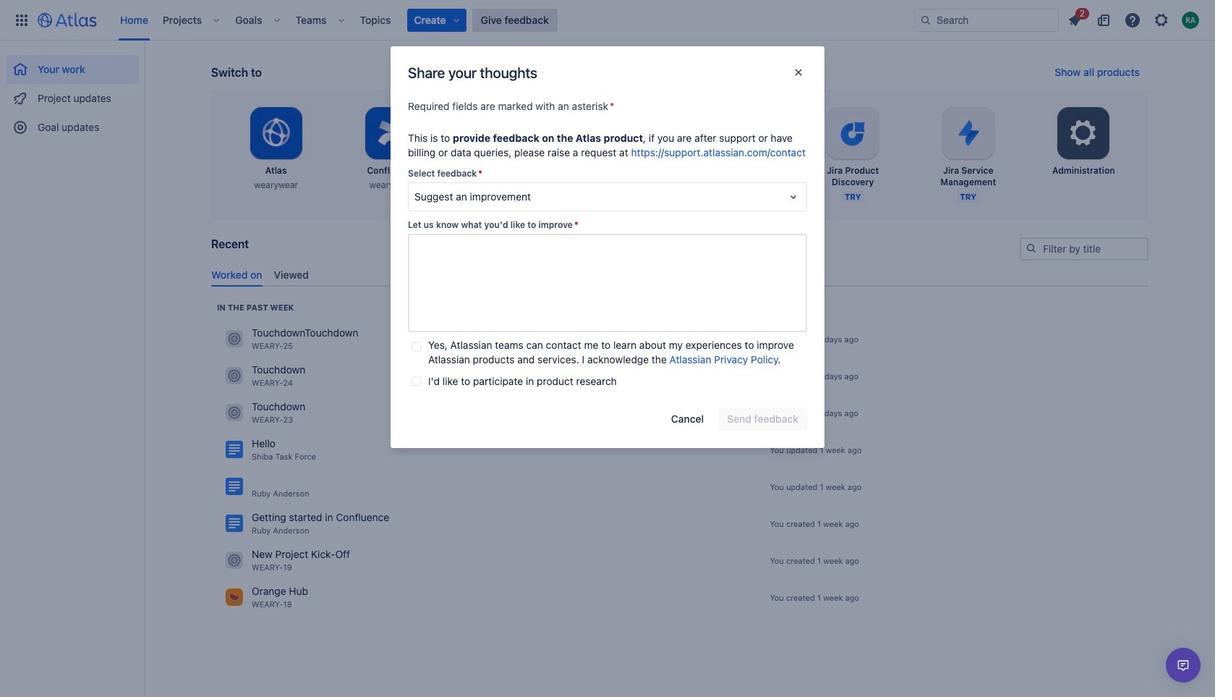 Task type: locate. For each thing, give the bounding box(es) containing it.
help image
[[1125, 11, 1142, 29]]

2 confluence image from the top
[[226, 515, 243, 532]]

confluence image up confluence icon
[[226, 441, 243, 458]]

townsquare image
[[226, 330, 243, 348], [226, 404, 243, 422]]

0 vertical spatial townsquare image
[[226, 367, 243, 385]]

1 vertical spatial townsquare image
[[226, 404, 243, 422]]

group
[[6, 41, 139, 146]]

confluence image
[[226, 441, 243, 458], [226, 515, 243, 532]]

2 vertical spatial townsquare image
[[226, 589, 243, 606]]

settings image
[[1067, 116, 1102, 151]]

None search field
[[915, 8, 1060, 31]]

None text field
[[408, 234, 808, 332]]

1 vertical spatial confluence image
[[226, 515, 243, 532]]

0 vertical spatial confluence image
[[226, 441, 243, 458]]

1 vertical spatial townsquare image
[[226, 552, 243, 569]]

0 vertical spatial townsquare image
[[226, 330, 243, 348]]

confluence image down confluence icon
[[226, 515, 243, 532]]

3 townsquare image from the top
[[226, 589, 243, 606]]

tab list
[[206, 262, 1155, 287]]

1 townsquare image from the top
[[226, 367, 243, 385]]

search image
[[1026, 242, 1038, 254]]

1 townsquare image from the top
[[226, 330, 243, 348]]

heading
[[217, 302, 294, 313]]

banner
[[0, 0, 1216, 41]]

townsquare image
[[226, 367, 243, 385], [226, 552, 243, 569], [226, 589, 243, 606]]

top element
[[9, 0, 915, 40]]

open intercom messenger image
[[1175, 656, 1193, 674]]

Filter by title field
[[1022, 239, 1148, 259]]



Task type: vqa. For each thing, say whether or not it's contained in the screenshot.
banner
yes



Task type: describe. For each thing, give the bounding box(es) containing it.
close modal image
[[790, 64, 808, 81]]

open image
[[785, 188, 803, 206]]

Search field
[[915, 8, 1060, 31]]

search image
[[921, 14, 932, 26]]

2 townsquare image from the top
[[226, 404, 243, 422]]

confluence image
[[226, 478, 243, 495]]

1 confluence image from the top
[[226, 441, 243, 458]]

2 townsquare image from the top
[[226, 552, 243, 569]]



